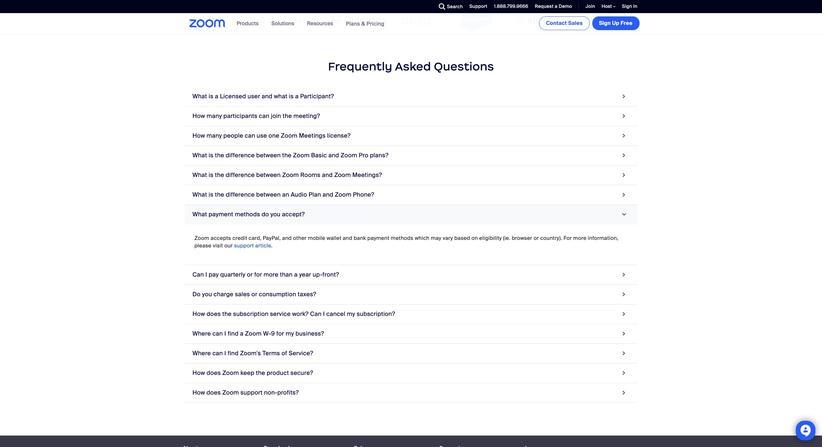 Task type: vqa. For each thing, say whether or not it's contained in the screenshot.
Pro
yes



Task type: describe. For each thing, give the bounding box(es) containing it.
what is the difference between the zoom basic and zoom pro plans? button
[[185, 146, 638, 166]]

request
[[535, 3, 554, 9]]

right image for basic
[[621, 151, 627, 160]]

can i pay quarterly or for more than a year up-front?
[[193, 271, 339, 279]]

many for participants
[[207, 112, 222, 120]]

how for how many people can use one zoom meetings license?
[[193, 132, 205, 140]]

.
[[271, 243, 273, 250]]

the inside how does the subscription service work? can i cancel my subscription? dropdown button
[[222, 311, 232, 319]]

0 vertical spatial support
[[234, 243, 254, 250]]

a inside dropdown button
[[294, 271, 298, 279]]

frequently asked questions main content
[[0, 0, 822, 436]]

secure?
[[291, 370, 313, 378]]

can inside dropdown button
[[193, 271, 204, 279]]

meeting?
[[294, 112, 320, 120]]

support article link
[[234, 243, 271, 250]]

subscription
[[233, 311, 269, 319]]

what for what is the difference between the zoom basic and zoom pro plans?
[[193, 152, 207, 160]]

zoom inside zoom accepts credit card, paypal, and other mobile wallet and bank payment methods which may vary based on eligibility (ie. browser or country). for more information, please visit our
[[195, 235, 209, 242]]

browser
[[512, 235, 532, 242]]

contact sales link
[[539, 16, 590, 30]]

than
[[280, 271, 293, 279]]

join link up meetings navigation
[[586, 3, 595, 9]]

terms
[[263, 350, 280, 358]]

right image for what payment methods do you accept?
[[620, 212, 629, 218]]

how does the subscription service work? can i cancel my subscription?
[[193, 311, 395, 319]]

license?
[[327, 132, 351, 140]]

join
[[586, 3, 595, 9]]

right image for is
[[621, 92, 627, 101]]

of
[[282, 350, 287, 358]]

3 heading from the left
[[354, 446, 428, 448]]

and left other
[[282, 235, 292, 242]]

payment inside zoom accepts credit card, paypal, and other mobile wallet and bank payment methods which may vary based on eligibility (ie. browser or country). for more information, please visit our
[[368, 235, 390, 242]]

bank
[[354, 235, 366, 242]]

one
[[269, 132, 279, 140]]

consumption
[[259, 291, 296, 299]]

can i pay quarterly or for more than a year up-front? button
[[185, 266, 638, 285]]

or for do you charge sales or consumption taxes?
[[252, 291, 257, 299]]

how does zoom keep the product secure?
[[193, 370, 313, 378]]

payment inside dropdown button
[[209, 211, 233, 219]]

on
[[472, 235, 478, 242]]

the inside what is the difference between zoom rooms and zoom meetings? dropdown button
[[215, 171, 224, 179]]

tab list inside the frequently asked questions main content
[[185, 87, 638, 404]]

eligibility
[[479, 235, 502, 242]]

plans & pricing
[[346, 20, 385, 27]]

meetings navigation
[[538, 13, 641, 32]]

frequently
[[328, 59, 393, 74]]

between for zoom
[[256, 171, 281, 179]]

zoom left keep
[[222, 370, 239, 378]]

what is a licensed user and what is a participant? button
[[185, 87, 638, 107]]

1 vertical spatial you
[[202, 291, 212, 299]]

between for an
[[256, 191, 281, 199]]

right image inside how many participants can join the meeting? dropdown button
[[621, 112, 627, 121]]

how does the subscription service work? can i cancel my subscription? button
[[185, 305, 638, 325]]

meetings
[[299, 132, 326, 140]]

in
[[633, 3, 638, 9]]

licensed
[[220, 93, 246, 101]]

where can i find zoom's terms of service?
[[193, 350, 313, 358]]

and right basic
[[329, 152, 339, 160]]

participant?
[[300, 93, 334, 101]]

does for how does zoom keep the product secure?
[[207, 370, 221, 378]]

resources
[[307, 20, 333, 27]]

contact
[[546, 20, 567, 27]]

right image for plan
[[621, 191, 627, 200]]

use
[[257, 132, 267, 140]]

right image for do you charge sales or consumption taxes?
[[621, 291, 627, 299]]

between for the
[[256, 152, 281, 160]]

service?
[[289, 350, 313, 358]]

accept?
[[282, 211, 305, 219]]

difference for the
[[226, 152, 255, 160]]

article
[[255, 243, 271, 250]]

basic
[[311, 152, 327, 160]]

4 heading from the left
[[440, 446, 513, 448]]

sign for sign in
[[622, 3, 632, 9]]

product information navigation
[[232, 13, 389, 34]]

work?
[[292, 311, 309, 319]]

people
[[224, 132, 243, 140]]

how for how does zoom keep the product secure?
[[193, 370, 205, 378]]

based
[[455, 235, 470, 242]]

how many participants can join the meeting?
[[193, 112, 320, 120]]

pro
[[359, 152, 369, 160]]

solutions
[[271, 20, 294, 27]]

zoom left w-
[[245, 330, 262, 338]]

right image for how does zoom keep the product secure?
[[621, 369, 627, 378]]

methods inside what payment methods do you accept? dropdown button
[[235, 211, 260, 219]]

or for can i pay quarterly or for more than a year up-front?
[[247, 271, 253, 279]]

products button
[[237, 13, 262, 34]]

mobile
[[308, 235, 325, 242]]

the inside how many participants can join the meeting? dropdown button
[[283, 112, 292, 120]]

zoom down what is the difference between the zoom basic and zoom pro plans?
[[282, 171, 299, 179]]

does for how does the subscription service work? can i cancel my subscription?
[[207, 311, 221, 319]]

other
[[293, 235, 307, 242]]

profits?
[[277, 389, 299, 397]]

pay
[[209, 271, 219, 279]]

sales
[[568, 20, 583, 27]]

frequently asked questions
[[328, 59, 494, 74]]

9
[[271, 330, 275, 338]]

questions
[[434, 59, 494, 74]]

sales
[[235, 291, 250, 299]]

where can i find a zoom w-9 for my business?
[[193, 330, 324, 338]]

what is the difference between zoom rooms and zoom meetings?
[[193, 171, 382, 179]]

demo
[[559, 3, 572, 9]]

how many people can use one zoom meetings license?
[[193, 132, 351, 140]]

find for zoom's
[[228, 350, 239, 358]]

plans
[[346, 20, 360, 27]]

quarterly
[[220, 271, 245, 279]]

support article .
[[234, 243, 273, 250]]

do
[[193, 291, 201, 299]]

up-
[[313, 271, 323, 279]]

&
[[362, 20, 365, 27]]

zoom down how does zoom keep the product secure?
[[222, 389, 239, 397]]

what is a licensed user and what is a participant?
[[193, 93, 334, 101]]

is for what is the difference between zoom rooms and zoom meetings?
[[209, 171, 213, 179]]

taxes?
[[298, 291, 316, 299]]

what is the difference between the zoom basic and zoom pro plans?
[[193, 152, 389, 160]]

where for where can i find a zoom w-9 for my business?
[[193, 330, 211, 338]]

non-
[[264, 389, 277, 397]]

what is the difference between an audio plan and zoom phone? button
[[185, 186, 638, 205]]

what is the difference between an audio plan and zoom phone?
[[193, 191, 374, 199]]

a right what at the left of page
[[295, 93, 299, 101]]

sign for sign up free
[[599, 20, 611, 27]]

support
[[470, 3, 488, 9]]

1.888.799.9666
[[494, 3, 528, 9]]

credit
[[233, 235, 247, 242]]

more inside zoom accepts credit card, paypal, and other mobile wallet and bank payment methods which may vary based on eligibility (ie. browser or country). for more information, please visit our
[[573, 235, 587, 242]]

search
[[447, 4, 463, 10]]

solutions button
[[271, 13, 297, 34]]

what for what is the difference between an audio plan and zoom phone?
[[193, 191, 207, 199]]



Task type: locate. For each thing, give the bounding box(es) containing it.
zoom right one
[[281, 132, 298, 140]]

a left year
[[294, 271, 298, 279]]

what for what payment methods do you accept?
[[193, 211, 207, 219]]

the
[[283, 112, 292, 120], [215, 152, 224, 160], [282, 152, 292, 160], [215, 171, 224, 179], [215, 191, 224, 199], [222, 311, 232, 319], [256, 370, 265, 378]]

service
[[270, 311, 291, 319]]

cancel
[[326, 311, 345, 319]]

1 horizontal spatial can
[[310, 311, 322, 319]]

does
[[207, 311, 221, 319], [207, 370, 221, 378], [207, 389, 221, 397]]

payment up accepts
[[209, 211, 233, 219]]

2 vertical spatial between
[[256, 191, 281, 199]]

sign
[[622, 3, 632, 9], [599, 20, 611, 27]]

more left than
[[264, 271, 279, 279]]

where can i find a zoom w-9 for my business? button
[[185, 325, 638, 344]]

support inside dropdown button
[[241, 389, 263, 397]]

i
[[205, 271, 207, 279], [323, 311, 325, 319], [224, 330, 226, 338], [224, 350, 226, 358]]

information,
[[588, 235, 619, 242]]

zoom left meetings? in the left top of the page
[[334, 171, 351, 179]]

products
[[237, 20, 259, 27]]

how inside dropdown button
[[193, 112, 205, 120]]

my right the 9
[[286, 330, 294, 338]]

0 horizontal spatial you
[[202, 291, 212, 299]]

banner
[[181, 13, 641, 34]]

our
[[224, 243, 233, 250]]

for right the 9
[[276, 330, 284, 338]]

1 vertical spatial my
[[286, 330, 294, 338]]

for inside can i pay quarterly or for more than a year up-front? dropdown button
[[254, 271, 262, 279]]

a left licensed
[[215, 93, 218, 101]]

2 difference from the top
[[226, 171, 255, 179]]

1 vertical spatial payment
[[368, 235, 390, 242]]

how does zoom support non-profits?
[[193, 389, 299, 397]]

and right rooms
[[322, 171, 333, 179]]

banner containing contact sales
[[181, 13, 641, 34]]

business?
[[296, 330, 324, 338]]

or right the browser
[[534, 235, 539, 242]]

please
[[195, 243, 212, 250]]

which
[[415, 235, 430, 242]]

and right plan
[[323, 191, 333, 199]]

0 horizontal spatial my
[[286, 330, 294, 338]]

what payment methods do you accept? button
[[185, 205, 638, 225]]

1 heading from the left
[[183, 446, 252, 448]]

sign left the 'up'
[[599, 20, 611, 27]]

how many people can use one zoom meetings license? button
[[185, 126, 638, 146]]

1 many from the top
[[207, 112, 222, 120]]

right image inside how does zoom support non-profits? dropdown button
[[621, 389, 627, 398]]

4 how from the top
[[193, 370, 205, 378]]

1 find from the top
[[228, 330, 239, 338]]

does for how does zoom support non-profits?
[[207, 389, 221, 397]]

3 how from the top
[[193, 311, 205, 319]]

phone?
[[353, 191, 374, 199]]

right image inside how does zoom keep the product secure? dropdown button
[[621, 369, 627, 378]]

more right for
[[573, 235, 587, 242]]

may
[[431, 235, 441, 242]]

right image
[[621, 132, 627, 141], [621, 171, 627, 180], [620, 212, 629, 218], [621, 271, 627, 280], [621, 291, 627, 299], [621, 310, 627, 319], [621, 369, 627, 378]]

for
[[564, 235, 572, 242]]

where inside where can i find zoom's terms of service? dropdown button
[[193, 350, 211, 358]]

difference
[[226, 152, 255, 160], [226, 171, 255, 179], [226, 191, 255, 199]]

can left pay at the left of page
[[193, 271, 204, 279]]

payment
[[209, 211, 233, 219], [368, 235, 390, 242]]

wallet
[[327, 235, 341, 242]]

1 horizontal spatial my
[[347, 311, 355, 319]]

support left non-
[[241, 389, 263, 397]]

0 vertical spatial many
[[207, 112, 222, 120]]

join link
[[581, 0, 597, 13], [586, 3, 595, 9]]

2 vertical spatial does
[[207, 389, 221, 397]]

1 vertical spatial more
[[264, 271, 279, 279]]

how for how many participants can join the meeting?
[[193, 112, 205, 120]]

right image for how many people can use one zoom meetings license?
[[621, 132, 627, 141]]

4 right image from the top
[[621, 191, 627, 200]]

how many participants can join the meeting? button
[[185, 107, 638, 126]]

2 find from the top
[[228, 350, 239, 358]]

1 vertical spatial where
[[193, 350, 211, 358]]

how
[[193, 112, 205, 120], [193, 132, 205, 140], [193, 311, 205, 319], [193, 370, 205, 378], [193, 389, 205, 397]]

0 vertical spatial difference
[[226, 152, 255, 160]]

5 how from the top
[[193, 389, 205, 397]]

find inside where can i find a zoom w-9 for my business? dropdown button
[[228, 330, 239, 338]]

1 vertical spatial support
[[241, 389, 263, 397]]

3 difference from the top
[[226, 191, 255, 199]]

0 horizontal spatial sign
[[599, 20, 611, 27]]

0 vertical spatial you
[[271, 211, 281, 219]]

can right 'work?'
[[310, 311, 322, 319]]

can
[[259, 112, 269, 120], [245, 132, 255, 140], [213, 330, 223, 338], [213, 350, 223, 358]]

between left an in the left of the page
[[256, 191, 281, 199]]

2 right image from the top
[[621, 112, 627, 121]]

rooms
[[300, 171, 321, 179]]

support
[[234, 243, 254, 250], [241, 389, 263, 397]]

heading
[[183, 446, 252, 448], [264, 446, 342, 448], [354, 446, 428, 448], [440, 446, 513, 448]]

year
[[299, 271, 311, 279]]

is for what is the difference between the zoom basic and zoom pro plans?
[[209, 152, 213, 160]]

many inside dropdown button
[[207, 132, 222, 140]]

right image inside can i pay quarterly or for more than a year up-front? dropdown button
[[621, 271, 627, 280]]

what
[[193, 93, 207, 101], [193, 152, 207, 160], [193, 171, 207, 179], [193, 191, 207, 199], [193, 211, 207, 219]]

many inside dropdown button
[[207, 112, 222, 120]]

2 what from the top
[[193, 152, 207, 160]]

my for business?
[[286, 330, 294, 338]]

2 how from the top
[[193, 132, 205, 140]]

2 heading from the left
[[264, 446, 342, 448]]

3 right image from the top
[[621, 151, 627, 160]]

0 vertical spatial between
[[256, 152, 281, 160]]

sign inside button
[[599, 20, 611, 27]]

3 between from the top
[[256, 191, 281, 199]]

0 horizontal spatial can
[[193, 271, 204, 279]]

tab list
[[185, 87, 638, 404]]

and right user
[[262, 93, 272, 101]]

right image inside what is the difference between zoom rooms and zoom meetings? dropdown button
[[621, 171, 627, 180]]

user
[[248, 93, 260, 101]]

methods left which
[[391, 235, 414, 242]]

the inside how does zoom keep the product secure? dropdown button
[[256, 370, 265, 378]]

difference for zoom
[[226, 171, 255, 179]]

right image
[[621, 92, 627, 101], [621, 112, 627, 121], [621, 151, 627, 160], [621, 191, 627, 200], [621, 330, 627, 339], [621, 350, 627, 359], [621, 389, 627, 398]]

methods
[[235, 211, 260, 219], [391, 235, 414, 242]]

my right cancel
[[347, 311, 355, 319]]

many for people
[[207, 132, 222, 140]]

right image for service?
[[621, 350, 627, 359]]

right image inside how many people can use one zoom meetings license? dropdown button
[[621, 132, 627, 141]]

find
[[228, 330, 239, 338], [228, 350, 239, 358]]

1 vertical spatial does
[[207, 370, 221, 378]]

for
[[254, 271, 262, 279], [276, 330, 284, 338]]

right image inside where can i find a zoom w-9 for my business? dropdown button
[[621, 330, 627, 339]]

1 difference from the top
[[226, 152, 255, 160]]

1 what from the top
[[193, 93, 207, 101]]

is for what is the difference between an audio plan and zoom phone?
[[209, 191, 213, 199]]

3 what from the top
[[193, 171, 207, 179]]

card,
[[249, 235, 262, 242]]

paypal,
[[263, 235, 281, 242]]

or inside zoom accepts credit card, paypal, and other mobile wallet and bank payment methods which may vary based on eligibility (ie. browser or country). for more information, please visit our
[[534, 235, 539, 242]]

the inside what is the difference between an audio plan and zoom phone? dropdown button
[[215, 191, 224, 199]]

search button
[[434, 0, 465, 13]]

a left "demo"
[[555, 3, 558, 9]]

difference inside what is the difference between zoom rooms and zoom meetings? dropdown button
[[226, 171, 255, 179]]

1 vertical spatial difference
[[226, 171, 255, 179]]

right image inside do you charge sales or consumption taxes? dropdown button
[[621, 291, 627, 299]]

up
[[612, 20, 620, 27]]

join
[[271, 112, 281, 120]]

1 vertical spatial for
[[276, 330, 284, 338]]

free
[[621, 20, 633, 27]]

zoom up please
[[195, 235, 209, 242]]

support link
[[465, 0, 489, 13], [470, 3, 488, 9]]

5 what from the top
[[193, 211, 207, 219]]

plans?
[[370, 152, 389, 160]]

5 right image from the top
[[621, 330, 627, 339]]

difference inside what is the difference between an audio plan and zoom phone? dropdown button
[[226, 191, 255, 199]]

charge
[[214, 291, 233, 299]]

1 vertical spatial many
[[207, 132, 222, 140]]

1 right image from the top
[[621, 92, 627, 101]]

1 between from the top
[[256, 152, 281, 160]]

or inside dropdown button
[[252, 291, 257, 299]]

right image inside 'what is a licensed user and what is a participant?' dropdown button
[[621, 92, 627, 101]]

1 vertical spatial methods
[[391, 235, 414, 242]]

is for what is a licensed user and what is a participant?
[[209, 93, 213, 101]]

1 does from the top
[[207, 311, 221, 319]]

more inside can i pay quarterly or for more than a year up-front? dropdown button
[[264, 271, 279, 279]]

right image inside how does the subscription service work? can i cancel my subscription? dropdown button
[[621, 310, 627, 319]]

7 right image from the top
[[621, 389, 627, 398]]

where for where can i find zoom's terms of service?
[[193, 350, 211, 358]]

what is the difference between zoom rooms and zoom meetings? button
[[185, 166, 638, 186]]

what for what is the difference between zoom rooms and zoom meetings?
[[193, 171, 207, 179]]

support down 'credit'
[[234, 243, 254, 250]]

0 vertical spatial methods
[[235, 211, 260, 219]]

0 horizontal spatial more
[[264, 271, 279, 279]]

find left zoom's
[[228, 350, 239, 358]]

what
[[274, 93, 287, 101]]

where can i find zoom's terms of service? button
[[185, 344, 638, 364]]

pricing
[[367, 20, 385, 27]]

right image inside what is the difference between an audio plan and zoom phone? dropdown button
[[621, 191, 627, 200]]

payment right bank
[[368, 235, 390, 242]]

zoom left basic
[[293, 152, 310, 160]]

product
[[267, 370, 289, 378]]

between down how many people can use one zoom meetings license?
[[256, 152, 281, 160]]

and left bank
[[343, 235, 352, 242]]

0 vertical spatial does
[[207, 311, 221, 319]]

1 vertical spatial can
[[310, 311, 322, 319]]

keep
[[241, 370, 254, 378]]

right image for how does the subscription service work? can i cancel my subscription?
[[621, 310, 627, 319]]

asked
[[395, 59, 431, 74]]

0 horizontal spatial payment
[[209, 211, 233, 219]]

what inside dropdown button
[[193, 93, 207, 101]]

1 horizontal spatial methods
[[391, 235, 414, 242]]

you right do
[[271, 211, 281, 219]]

subscription?
[[357, 311, 395, 319]]

1 horizontal spatial you
[[271, 211, 281, 219]]

country).
[[540, 235, 562, 242]]

right image for 9
[[621, 330, 627, 339]]

1 horizontal spatial sign
[[622, 3, 632, 9]]

1 horizontal spatial for
[[276, 330, 284, 338]]

2 vertical spatial or
[[252, 291, 257, 299]]

find inside where can i find zoom's terms of service? dropdown button
[[228, 350, 239, 358]]

right image inside what payment methods do you accept? dropdown button
[[620, 212, 629, 218]]

1 vertical spatial sign
[[599, 20, 611, 27]]

many left the participants
[[207, 112, 222, 120]]

zoom left pro
[[341, 152, 357, 160]]

join link left host
[[581, 0, 597, 13]]

2 between from the top
[[256, 171, 281, 179]]

0 vertical spatial more
[[573, 235, 587, 242]]

zoom logo image
[[189, 19, 225, 28]]

0 vertical spatial can
[[193, 271, 204, 279]]

sign in
[[622, 3, 638, 9]]

and inside dropdown button
[[262, 93, 272, 101]]

zoom left phone?
[[335, 191, 352, 199]]

can inside dropdown button
[[310, 311, 322, 319]]

2 vertical spatial difference
[[226, 191, 255, 199]]

0 vertical spatial find
[[228, 330, 239, 338]]

3 does from the top
[[207, 389, 221, 397]]

1 horizontal spatial payment
[[368, 235, 390, 242]]

tab list containing what is a licensed user and what is a participant?
[[185, 87, 638, 404]]

difference for an
[[226, 191, 255, 199]]

1 horizontal spatial more
[[573, 235, 587, 242]]

how does zoom support non-profits? button
[[185, 384, 638, 404]]

participants
[[224, 112, 258, 120]]

find for a
[[228, 330, 239, 338]]

sign up free button
[[592, 16, 640, 30]]

4 what from the top
[[193, 191, 207, 199]]

6 right image from the top
[[621, 350, 627, 359]]

0 vertical spatial sign
[[622, 3, 632, 9]]

can
[[193, 271, 204, 279], [310, 311, 322, 319]]

0 vertical spatial or
[[534, 235, 539, 242]]

0 vertical spatial payment
[[209, 211, 233, 219]]

where inside where can i find a zoom w-9 for my business? dropdown button
[[193, 330, 211, 338]]

accepts
[[211, 235, 231, 242]]

1 vertical spatial find
[[228, 350, 239, 358]]

(ie.
[[503, 235, 511, 242]]

host
[[602, 3, 613, 9]]

what for what is a licensed user and what is a participant?
[[193, 93, 207, 101]]

0 vertical spatial where
[[193, 330, 211, 338]]

or right quarterly
[[247, 271, 253, 279]]

or right 'sales'
[[252, 291, 257, 299]]

how for how does the subscription service work? can i cancel my subscription?
[[193, 311, 205, 319]]

do you charge sales or consumption taxes?
[[193, 291, 316, 299]]

plans & pricing link
[[346, 20, 385, 27], [346, 20, 385, 27]]

is
[[209, 93, 213, 101], [289, 93, 294, 101], [209, 152, 213, 160], [209, 171, 213, 179], [209, 191, 213, 199]]

difference inside what is the difference between the zoom basic and zoom pro plans? dropdown button
[[226, 152, 255, 160]]

2 does from the top
[[207, 370, 221, 378]]

sign in link
[[617, 0, 641, 13], [622, 3, 638, 9]]

do you charge sales or consumption taxes? button
[[185, 285, 638, 305]]

or inside dropdown button
[[247, 271, 253, 279]]

many
[[207, 112, 222, 120], [207, 132, 222, 140]]

a up zoom's
[[240, 330, 244, 338]]

methods left do
[[235, 211, 260, 219]]

right image for what is the difference between zoom rooms and zoom meetings?
[[621, 171, 627, 180]]

1 vertical spatial between
[[256, 171, 281, 179]]

for inside where can i find a zoom w-9 for my business? dropdown button
[[276, 330, 284, 338]]

zoom accepts credit card, paypal, and other mobile wallet and bank payment methods which may vary based on eligibility (ie. browser or country). for more information, please visit our
[[195, 235, 619, 250]]

0 vertical spatial my
[[347, 311, 355, 319]]

0 horizontal spatial for
[[254, 271, 262, 279]]

how for how does zoom support non-profits?
[[193, 389, 205, 397]]

my for subscription?
[[347, 311, 355, 319]]

a inside dropdown button
[[240, 330, 244, 338]]

zoom
[[281, 132, 298, 140], [293, 152, 310, 160], [341, 152, 357, 160], [282, 171, 299, 179], [334, 171, 351, 179], [335, 191, 352, 199], [195, 235, 209, 242], [245, 330, 262, 338], [222, 370, 239, 378], [222, 389, 239, 397]]

2 many from the top
[[207, 132, 222, 140]]

2 where from the top
[[193, 350, 211, 358]]

0 vertical spatial for
[[254, 271, 262, 279]]

1 vertical spatial or
[[247, 271, 253, 279]]

sign left in
[[622, 3, 632, 9]]

w-
[[263, 330, 271, 338]]

right image inside where can i find zoom's terms of service? dropdown button
[[621, 350, 627, 359]]

1 how from the top
[[193, 112, 205, 120]]

for up do you charge sales or consumption taxes?
[[254, 271, 262, 279]]

my
[[347, 311, 355, 319], [286, 330, 294, 338]]

between up what is the difference between an audio plan and zoom phone?
[[256, 171, 281, 179]]

0 horizontal spatial methods
[[235, 211, 260, 219]]

you right "do"
[[202, 291, 212, 299]]

many left people
[[207, 132, 222, 140]]

methods inside zoom accepts credit card, paypal, and other mobile wallet and bank payment methods which may vary based on eligibility (ie. browser or country). for more information, please visit our
[[391, 235, 414, 242]]

1 where from the top
[[193, 330, 211, 338]]

find down subscription
[[228, 330, 239, 338]]

right image for can i pay quarterly or for more than a year up-front?
[[621, 271, 627, 280]]

front?
[[323, 271, 339, 279]]

right image inside what is the difference between the zoom basic and zoom pro plans? dropdown button
[[621, 151, 627, 160]]

what payment methods do you accept?
[[193, 211, 305, 219]]



